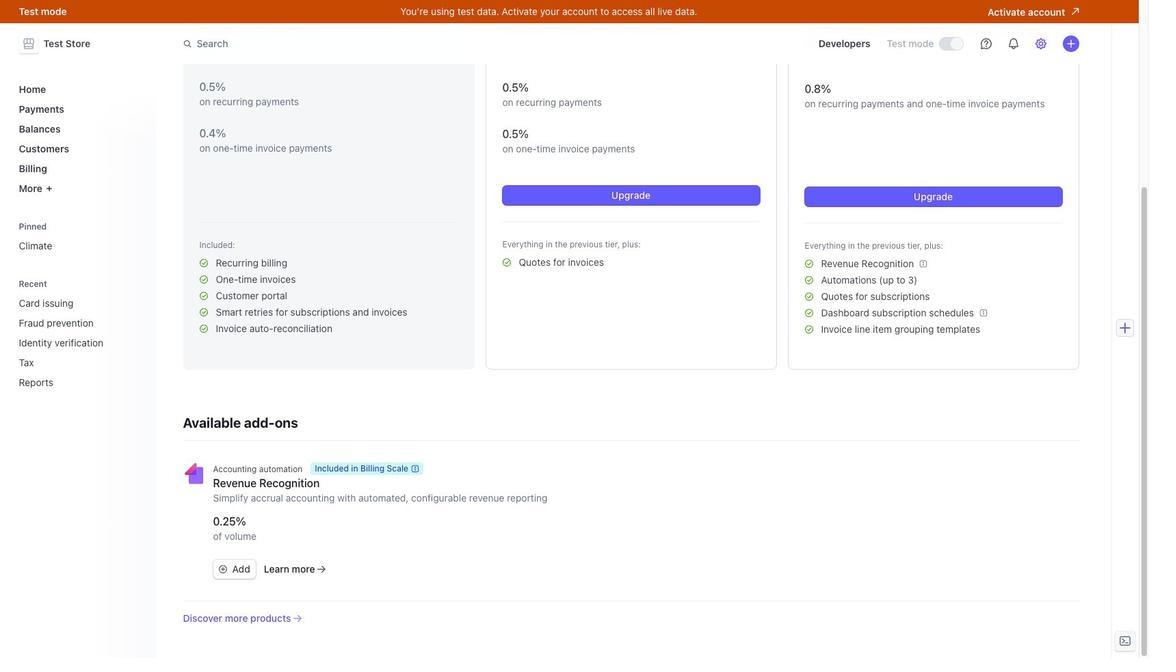 Task type: locate. For each thing, give the bounding box(es) containing it.
notifications image
[[1008, 38, 1019, 49]]

help image
[[981, 38, 992, 49]]

None search field
[[175, 31, 561, 56]]

recent element
[[13, 279, 147, 394], [13, 292, 147, 394]]

svg image
[[219, 566, 227, 574]]

Search text field
[[175, 31, 561, 56]]

1 recent element from the top
[[13, 279, 147, 394]]



Task type: vqa. For each thing, say whether or not it's contained in the screenshot.
NOTIFICATIONS icon
yes



Task type: describe. For each thing, give the bounding box(es) containing it.
2 recent element from the top
[[13, 292, 147, 394]]

core navigation links element
[[13, 78, 147, 200]]

pinned element
[[13, 222, 147, 257]]

settings image
[[1035, 38, 1046, 49]]

Test mode checkbox
[[940, 38, 963, 50]]



